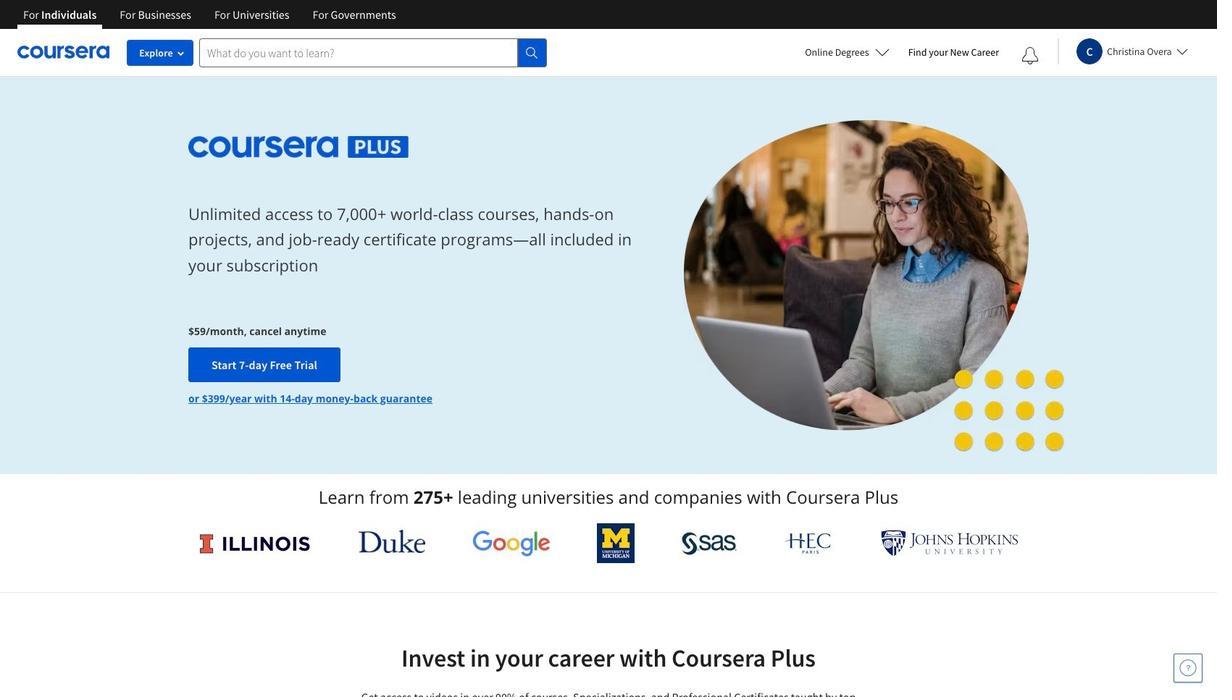 Task type: locate. For each thing, give the bounding box(es) containing it.
university of michigan image
[[597, 524, 635, 564]]

None search field
[[199, 38, 547, 67]]

google image
[[472, 530, 550, 557]]

What do you want to learn? text field
[[199, 38, 518, 67]]

university of illinois at urbana-champaign image
[[199, 532, 312, 555]]

sas image
[[682, 532, 737, 555]]

banner navigation
[[12, 0, 408, 29]]



Task type: describe. For each thing, give the bounding box(es) containing it.
hec paris image
[[783, 529, 834, 559]]

duke university image
[[358, 530, 425, 553]]

help center image
[[1179, 660, 1197, 677]]

johns hopkins university image
[[881, 530, 1019, 557]]

coursera plus image
[[188, 136, 409, 158]]

coursera image
[[17, 41, 109, 64]]



Task type: vqa. For each thing, say whether or not it's contained in the screenshot.
Help Center icon
yes



